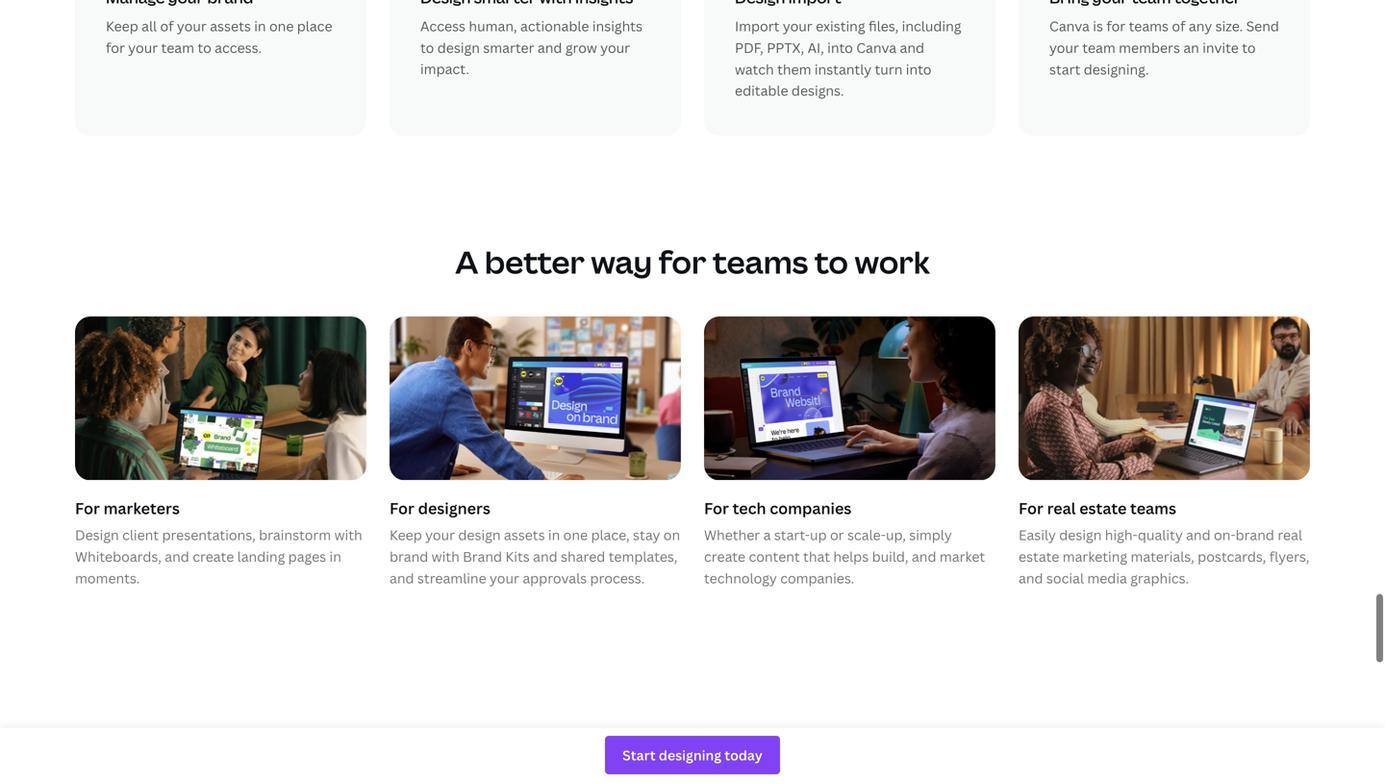 Task type: describe. For each thing, give the bounding box(es) containing it.
to inside the access human, actionable insights to design smarter and grow your impact.
[[421, 38, 434, 57]]

that
[[804, 547, 831, 566]]

your down all
[[128, 38, 158, 57]]

graphics.
[[1131, 569, 1190, 587]]

team inside 'canva is for teams of any size. send your team members an invite to start designing.'
[[1083, 38, 1116, 57]]

and left 'on-'
[[1187, 526, 1211, 544]]

your right all
[[177, 17, 207, 35]]

design inside the access human, actionable insights to design smarter and grow your impact.
[[438, 38, 480, 57]]

place,
[[591, 526, 630, 544]]

streamline
[[418, 569, 487, 587]]

presentations,
[[162, 526, 256, 544]]

keep all of your assets in one place for your team to access.
[[106, 17, 333, 57]]

content
[[749, 547, 800, 566]]

insights
[[593, 17, 643, 35]]

media
[[1088, 569, 1128, 587]]

build,
[[872, 547, 909, 566]]

up,
[[886, 526, 906, 544]]

brand inside easily design high-quality and on-brand real estate marketing materials, postcards, flyers, and social media graphics.
[[1236, 526, 1275, 544]]

for inside keep all of your assets in one place for your team to access.
[[106, 38, 125, 57]]

moments.
[[75, 569, 140, 587]]

size.
[[1216, 17, 1244, 35]]

instantly
[[815, 60, 872, 78]]

1 vertical spatial teams
[[713, 241, 809, 283]]

process.
[[590, 569, 645, 587]]

quality
[[1138, 526, 1183, 544]]

approvals
[[523, 569, 587, 587]]

for for for marketers
[[75, 498, 100, 519]]

keep for your
[[106, 17, 138, 35]]

teams for canva
[[1129, 17, 1169, 35]]

marketers
[[104, 498, 180, 519]]

canva is for teams of any size. send your team members an invite to start designing.
[[1050, 17, 1280, 78]]

work
[[855, 241, 930, 283]]

smarter
[[483, 38, 535, 57]]

tech
[[733, 498, 766, 519]]

turn
[[875, 60, 903, 78]]

a better way for teams to work
[[455, 241, 930, 283]]

pages
[[288, 547, 326, 566]]

your inside 'canva is for teams of any size. send your team members an invite to start designing.'
[[1050, 38, 1080, 57]]

grow
[[566, 38, 597, 57]]

for for for real estate teams
[[1019, 498, 1044, 519]]

designing.
[[1084, 60, 1150, 78]]

is
[[1093, 17, 1104, 35]]

shared
[[561, 547, 606, 566]]

actionable
[[521, 17, 589, 35]]

them
[[778, 60, 812, 78]]

keep for brand
[[390, 526, 422, 544]]

companies
[[770, 498, 852, 519]]

a
[[764, 526, 771, 544]]

import
[[735, 17, 780, 35]]

place
[[297, 17, 333, 35]]

technology
[[704, 569, 777, 587]]

estate inside easily design high-quality and on-brand real estate marketing materials, postcards, flyers, and social media graphics.
[[1019, 547, 1060, 566]]

simply
[[910, 526, 952, 544]]

landing
[[237, 547, 285, 566]]

on-
[[1214, 526, 1236, 544]]

start-
[[774, 526, 810, 544]]

whether a start-up or scale-up, simply create content that helps build, and market technology companies.
[[704, 526, 986, 587]]

for for for tech companies
[[704, 498, 729, 519]]

ai,
[[808, 38, 825, 57]]

assets inside keep your design assets in one place, stay on brand with brand kits and shared templates, and streamline your approvals process.
[[504, 526, 545, 544]]

kits
[[506, 547, 530, 566]]

pdf,
[[735, 38, 764, 57]]

social
[[1047, 569, 1084, 587]]

assets inside keep all of your assets in one place for your team to access.
[[210, 17, 251, 35]]

create inside the design client presentations, brainstorm with whiteboards, and create landing pages in moments.
[[193, 547, 234, 566]]

market
[[940, 547, 986, 566]]

way
[[591, 241, 653, 283]]

and left social
[[1019, 569, 1044, 587]]

including
[[902, 17, 962, 35]]

easily design high-quality and on-brand real estate marketing materials, postcards, flyers, and social media graphics.
[[1019, 526, 1310, 587]]

brand
[[463, 547, 502, 566]]

of inside 'canva is for teams of any size. send your team members an invite to start designing.'
[[1173, 17, 1186, 35]]

import your existing files, including pdf, pptx, ai, into canva and watch them instantly turn into editable designs.
[[735, 17, 962, 100]]

create inside whether a start-up or scale-up, simply create content that helps build, and market technology companies.
[[704, 547, 746, 566]]

team inside keep all of your assets in one place for your team to access.
[[161, 38, 194, 57]]

on
[[664, 526, 681, 544]]

templates,
[[609, 547, 678, 566]]

helps
[[834, 547, 869, 566]]

canva inside 'canva is for teams of any size. send your team members an invite to start designing.'
[[1050, 17, 1090, 35]]

your down for designers
[[425, 526, 455, 544]]



Task type: locate. For each thing, give the bounding box(es) containing it.
0 vertical spatial teams
[[1129, 17, 1169, 35]]

to
[[421, 38, 434, 57], [198, 38, 211, 57], [1243, 38, 1256, 57], [815, 241, 849, 283]]

0 vertical spatial brand
[[1236, 526, 1275, 544]]

into down existing
[[828, 38, 853, 57]]

teams
[[1129, 17, 1169, 35], [713, 241, 809, 283], [1131, 498, 1177, 519]]

in right the pages
[[330, 547, 342, 566]]

keep inside keep all of your assets in one place for your team to access.
[[106, 17, 138, 35]]

keep down for designers
[[390, 526, 422, 544]]

1 horizontal spatial of
[[1173, 17, 1186, 35]]

0 horizontal spatial one
[[269, 17, 294, 35]]

keep your design assets in one place, stay on brand with brand kits and shared templates, and streamline your approvals process.
[[390, 526, 681, 587]]

postcards,
[[1198, 547, 1267, 566]]

for designers
[[390, 498, 491, 519]]

with inside the design client presentations, brainstorm with whiteboards, and create landing pages in moments.
[[334, 526, 362, 544]]

2 horizontal spatial in
[[548, 526, 560, 544]]

and inside import your existing files, including pdf, pptx, ai, into canva and watch them instantly turn into editable designs.
[[900, 38, 925, 57]]

human,
[[469, 17, 517, 35]]

1 vertical spatial real
[[1278, 526, 1303, 544]]

and inside the design client presentations, brainstorm with whiteboards, and create landing pages in moments.
[[165, 547, 189, 566]]

files,
[[869, 17, 899, 35]]

and down including
[[900, 38, 925, 57]]

design
[[75, 526, 119, 544]]

assets up kits at the left bottom of the page
[[504, 526, 545, 544]]

in inside the design client presentations, brainstorm with whiteboards, and create landing pages in moments.
[[330, 547, 342, 566]]

0 horizontal spatial into
[[828, 38, 853, 57]]

for
[[75, 498, 100, 519], [390, 498, 415, 519], [704, 498, 729, 519], [1019, 498, 1044, 519]]

1 horizontal spatial in
[[330, 547, 342, 566]]

1 vertical spatial brand
[[390, 547, 429, 566]]

1 horizontal spatial into
[[906, 60, 932, 78]]

team left access.
[[161, 38, 194, 57]]

your up 'start'
[[1050, 38, 1080, 57]]

1 create from the left
[[193, 547, 234, 566]]

1 horizontal spatial canva
[[1050, 17, 1090, 35]]

canva
[[1050, 17, 1090, 35], [857, 38, 897, 57]]

keep inside keep your design assets in one place, stay on brand with brand kits and shared templates, and streamline your approvals process.
[[390, 526, 422, 544]]

to down access
[[421, 38, 434, 57]]

and left streamline
[[390, 569, 414, 587]]

1 vertical spatial one
[[564, 526, 588, 544]]

your inside import your existing files, including pdf, pptx, ai, into canva and watch them instantly turn into editable designs.
[[783, 17, 813, 35]]

1 vertical spatial in
[[548, 526, 560, 544]]

start
[[1050, 60, 1081, 78]]

send
[[1247, 17, 1280, 35]]

create
[[193, 547, 234, 566], [704, 547, 746, 566]]

one up shared at the left bottom of page
[[564, 526, 588, 544]]

for up design
[[75, 498, 100, 519]]

0 vertical spatial with
[[334, 526, 362, 544]]

design client presentations, brainstorm with whiteboards, and create landing pages in moments.
[[75, 526, 362, 587]]

1 horizontal spatial team
[[1083, 38, 1116, 57]]

canva inside import your existing files, including pdf, pptx, ai, into canva and watch them instantly turn into editable designs.
[[857, 38, 897, 57]]

1 horizontal spatial keep
[[390, 526, 422, 544]]

assets up access.
[[210, 17, 251, 35]]

1 of from the left
[[160, 17, 174, 35]]

with
[[334, 526, 362, 544], [432, 547, 460, 566]]

brainstorm
[[259, 526, 331, 544]]

0 horizontal spatial in
[[254, 17, 266, 35]]

0 vertical spatial in
[[254, 17, 266, 35]]

1 horizontal spatial for
[[659, 241, 707, 283]]

designers
[[418, 498, 491, 519]]

team
[[161, 38, 194, 57], [1083, 38, 1116, 57]]

and up approvals in the bottom left of the page
[[533, 547, 558, 566]]

all
[[142, 17, 157, 35]]

better
[[485, 241, 585, 283]]

to inside keep all of your assets in one place for your team to access.
[[198, 38, 211, 57]]

scale-
[[848, 526, 886, 544]]

2 create from the left
[[704, 547, 746, 566]]

0 horizontal spatial of
[[160, 17, 174, 35]]

1 vertical spatial canva
[[857, 38, 897, 57]]

high-
[[1105, 526, 1138, 544]]

access
[[421, 17, 466, 35]]

1 team from the left
[[161, 38, 194, 57]]

your down kits at the left bottom of the page
[[490, 569, 520, 587]]

0 horizontal spatial canva
[[857, 38, 897, 57]]

or
[[830, 526, 844, 544]]

real up the flyers,
[[1278, 526, 1303, 544]]

2 vertical spatial for
[[659, 241, 707, 283]]

0 vertical spatial real
[[1048, 498, 1076, 519]]

for real estate teams
[[1019, 498, 1177, 519]]

design inside easily design high-quality and on-brand real estate marketing materials, postcards, flyers, and social media graphics.
[[1060, 526, 1102, 544]]

0 vertical spatial keep
[[106, 17, 138, 35]]

0 horizontal spatial create
[[193, 547, 234, 566]]

in
[[254, 17, 266, 35], [548, 526, 560, 544], [330, 547, 342, 566]]

0 vertical spatial estate
[[1080, 498, 1127, 519]]

0 horizontal spatial brand
[[390, 547, 429, 566]]

and inside the access human, actionable insights to design smarter and grow your impact.
[[538, 38, 562, 57]]

with inside keep your design assets in one place, stay on brand with brand kits and shared templates, and streamline your approvals process.
[[432, 547, 460, 566]]

and down presentations,
[[165, 547, 189, 566]]

flyers,
[[1270, 547, 1310, 566]]

one inside keep your design assets in one place, stay on brand with brand kits and shared templates, and streamline your approvals process.
[[564, 526, 588, 544]]

2 team from the left
[[1083, 38, 1116, 57]]

your inside the access human, actionable insights to design smarter and grow your impact.
[[601, 38, 630, 57]]

in inside keep your design assets in one place, stay on brand with brand kits and shared templates, and streamline your approvals process.
[[548, 526, 560, 544]]

client
[[122, 526, 159, 544]]

1 vertical spatial for
[[106, 38, 125, 57]]

real up easily
[[1048, 498, 1076, 519]]

your
[[177, 17, 207, 35], [783, 17, 813, 35], [601, 38, 630, 57], [128, 38, 158, 57], [1050, 38, 1080, 57], [425, 526, 455, 544], [490, 569, 520, 587]]

access human, actionable insights to design smarter and grow your impact.
[[421, 17, 643, 78]]

with right brainstorm
[[334, 526, 362, 544]]

create down whether
[[704, 547, 746, 566]]

members
[[1119, 38, 1181, 57]]

design up brand
[[458, 526, 501, 544]]

3 for from the left
[[704, 498, 729, 519]]

0 horizontal spatial keep
[[106, 17, 138, 35]]

up
[[810, 526, 827, 544]]

0 horizontal spatial assets
[[210, 17, 251, 35]]

materials,
[[1131, 547, 1195, 566]]

access.
[[215, 38, 262, 57]]

canva down files,
[[857, 38, 897, 57]]

of left any
[[1173, 17, 1186, 35]]

pptx,
[[767, 38, 805, 57]]

2 for from the left
[[390, 498, 415, 519]]

1 horizontal spatial with
[[432, 547, 460, 566]]

watch
[[735, 60, 774, 78]]

for marketers
[[75, 498, 180, 519]]

teams inside 'canva is for teams of any size. send your team members an invite to start designing.'
[[1129, 17, 1169, 35]]

impact.
[[421, 60, 470, 78]]

for up easily
[[1019, 498, 1044, 519]]

0 horizontal spatial team
[[161, 38, 194, 57]]

brand
[[1236, 526, 1275, 544], [390, 547, 429, 566]]

2 of from the left
[[1173, 17, 1186, 35]]

and
[[538, 38, 562, 57], [900, 38, 925, 57], [1187, 526, 1211, 544], [165, 547, 189, 566], [533, 547, 558, 566], [912, 547, 937, 566], [390, 569, 414, 587], [1019, 569, 1044, 587]]

design up marketing on the bottom right of page
[[1060, 526, 1102, 544]]

a
[[455, 241, 479, 283]]

in up approvals in the bottom left of the page
[[548, 526, 560, 544]]

1 horizontal spatial estate
[[1080, 498, 1127, 519]]

estate up high-
[[1080, 498, 1127, 519]]

1 vertical spatial into
[[906, 60, 932, 78]]

to inside 'canva is for teams of any size. send your team members an invite to start designing.'
[[1243, 38, 1256, 57]]

one inside keep all of your assets in one place for your team to access.
[[269, 17, 294, 35]]

assets
[[210, 17, 251, 35], [504, 526, 545, 544]]

1 vertical spatial keep
[[390, 526, 422, 544]]

2 vertical spatial in
[[330, 547, 342, 566]]

1 horizontal spatial one
[[564, 526, 588, 544]]

1 horizontal spatial real
[[1278, 526, 1303, 544]]

1 vertical spatial estate
[[1019, 547, 1060, 566]]

brand up postcards, on the right bottom of page
[[1236, 526, 1275, 544]]

design
[[438, 38, 480, 57], [458, 526, 501, 544], [1060, 526, 1102, 544]]

0 horizontal spatial estate
[[1019, 547, 1060, 566]]

design inside keep your design assets in one place, stay on brand with brand kits and shared templates, and streamline your approvals process.
[[458, 526, 501, 544]]

2 vertical spatial teams
[[1131, 498, 1177, 519]]

for for for designers
[[390, 498, 415, 519]]

0 vertical spatial one
[[269, 17, 294, 35]]

canva left is
[[1050, 17, 1090, 35]]

for up whether
[[704, 498, 729, 519]]

teams for for
[[1131, 498, 1177, 519]]

designs.
[[792, 82, 844, 100]]

invite
[[1203, 38, 1239, 57]]

0 horizontal spatial real
[[1048, 498, 1076, 519]]

and inside whether a start-up or scale-up, simply create content that helps build, and market technology companies.
[[912, 547, 937, 566]]

1 vertical spatial assets
[[504, 526, 545, 544]]

0 vertical spatial into
[[828, 38, 853, 57]]

1 horizontal spatial brand
[[1236, 526, 1275, 544]]

editable
[[735, 82, 789, 100]]

marketing
[[1063, 547, 1128, 566]]

of
[[160, 17, 174, 35], [1173, 17, 1186, 35]]

into
[[828, 38, 853, 57], [906, 60, 932, 78]]

real inside easily design high-quality and on-brand real estate marketing materials, postcards, flyers, and social media graphics.
[[1278, 526, 1303, 544]]

for inside 'canva is for teams of any size. send your team members an invite to start designing.'
[[1107, 17, 1126, 35]]

and down the actionable
[[538, 38, 562, 57]]

in up access.
[[254, 17, 266, 35]]

and down simply
[[912, 547, 937, 566]]

create down presentations,
[[193, 547, 234, 566]]

one left the place
[[269, 17, 294, 35]]

0 horizontal spatial for
[[106, 38, 125, 57]]

1 horizontal spatial create
[[704, 547, 746, 566]]

of right all
[[160, 17, 174, 35]]

design up impact.
[[438, 38, 480, 57]]

into right "turn" on the top right of page
[[906, 60, 932, 78]]

companies.
[[781, 569, 855, 587]]

0 vertical spatial assets
[[210, 17, 251, 35]]

any
[[1189, 17, 1213, 35]]

of inside keep all of your assets in one place for your team to access.
[[160, 17, 174, 35]]

1 vertical spatial with
[[432, 547, 460, 566]]

estate
[[1080, 498, 1127, 519], [1019, 547, 1060, 566]]

brand up streamline
[[390, 547, 429, 566]]

team down is
[[1083, 38, 1116, 57]]

to left work
[[815, 241, 849, 283]]

estate down easily
[[1019, 547, 1060, 566]]

1 for from the left
[[75, 498, 100, 519]]

2 horizontal spatial for
[[1107, 17, 1126, 35]]

with up streamline
[[432, 547, 460, 566]]

your down insights
[[601, 38, 630, 57]]

whiteboards,
[[75, 547, 162, 566]]

existing
[[816, 17, 866, 35]]

brand inside keep your design assets in one place, stay on brand with brand kits and shared templates, and streamline your approvals process.
[[390, 547, 429, 566]]

in inside keep all of your assets in one place for your team to access.
[[254, 17, 266, 35]]

whether
[[704, 526, 760, 544]]

your up pptx,
[[783, 17, 813, 35]]

real
[[1048, 498, 1076, 519], [1278, 526, 1303, 544]]

0 vertical spatial canva
[[1050, 17, 1090, 35]]

0 vertical spatial for
[[1107, 17, 1126, 35]]

keep left all
[[106, 17, 138, 35]]

stay
[[633, 526, 661, 544]]

0 horizontal spatial with
[[334, 526, 362, 544]]

4 for from the left
[[1019, 498, 1044, 519]]

1 horizontal spatial assets
[[504, 526, 545, 544]]

to down send
[[1243, 38, 1256, 57]]

for left designers
[[390, 498, 415, 519]]

easily
[[1019, 526, 1057, 544]]

for tech companies
[[704, 498, 852, 519]]

an
[[1184, 38, 1200, 57]]

to left access.
[[198, 38, 211, 57]]



Task type: vqa. For each thing, say whether or not it's contained in the screenshot.


